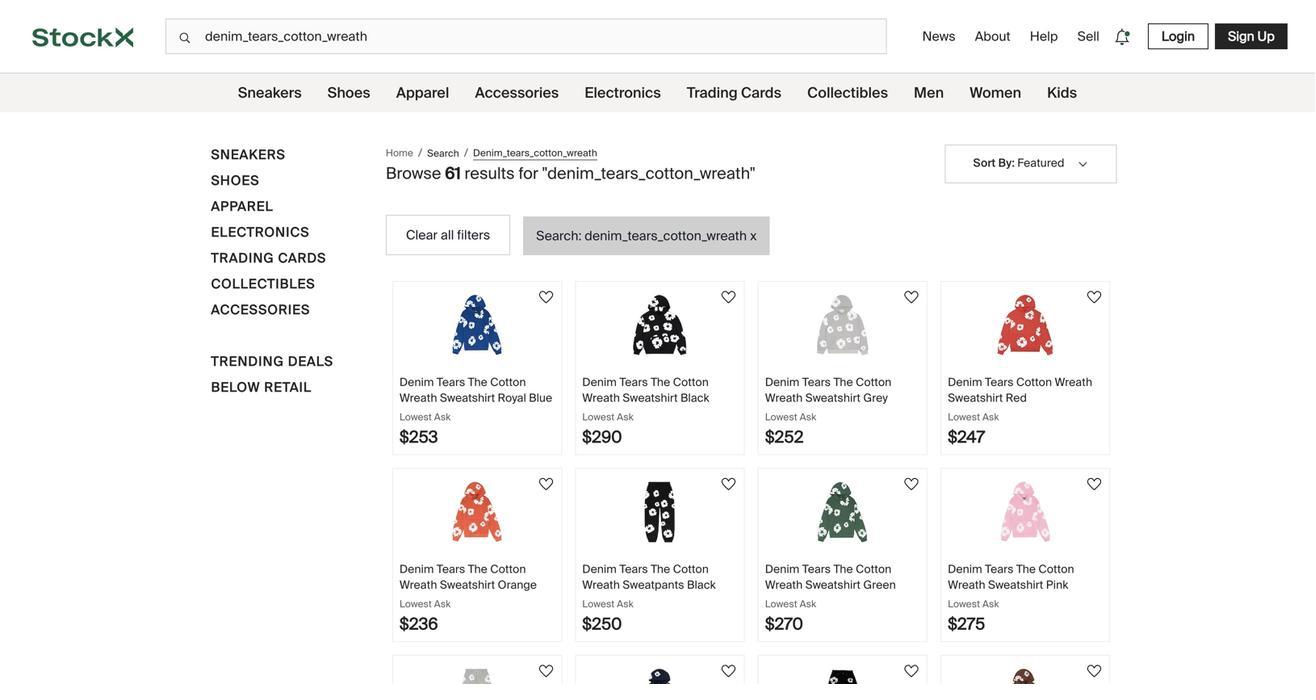 Task type: locate. For each thing, give the bounding box(es) containing it.
wreath inside denim tears the cotton wreath sweatshirt royal blue lowest ask $253
[[400, 390, 437, 405]]

shoes link
[[328, 73, 370, 112]]

follow image right denim tears x levi's cotton wreath jean black 'image'
[[902, 661, 922, 681]]

electronics button
[[211, 222, 310, 248]]

$236
[[400, 614, 438, 634]]

lowest
[[400, 411, 432, 423], [582, 411, 615, 423], [765, 411, 798, 423], [948, 411, 980, 423], [400, 598, 432, 610], [582, 598, 615, 610], [765, 598, 798, 610], [948, 598, 980, 610]]

wreath inside denim tears the cotton wreath sweatpants black lowest ask $250
[[582, 577, 620, 592]]

ask up $250
[[617, 598, 634, 610]]

0 vertical spatial sneakers
[[238, 84, 302, 102]]

denim up $290
[[582, 375, 617, 390]]

1 horizontal spatial trading cards
[[687, 84, 782, 102]]

tears for $247
[[985, 375, 1014, 390]]

0 horizontal spatial shoes
[[211, 172, 260, 189]]

below retail button
[[211, 377, 312, 403]]

lowest up $290
[[582, 411, 615, 423]]

ask for $290
[[617, 411, 634, 423]]

cotton for $236
[[490, 562, 526, 577]]

tears down denim tears the cotton wreath sweatshirt grey image
[[802, 375, 831, 390]]

cards
[[741, 84, 782, 102], [278, 250, 326, 266]]

cotton inside denim tears the cotton wreath sweatshirt orange lowest ask $236
[[490, 562, 526, 577]]

denim for $270
[[765, 562, 800, 577]]

denim tears the cotton wreath sweatshirt pink image
[[969, 482, 1082, 542]]

lowest up $250
[[582, 598, 615, 610]]

ask up $252
[[800, 411, 817, 423]]

deals
[[288, 353, 334, 370]]

follow image right denim tears the cotton wreath sweatshirt orange image
[[536, 474, 556, 494]]

tears down 'denim tears the cotton wreath sweatshirt pink' image
[[985, 562, 1014, 577]]

lowest up $247
[[948, 411, 980, 423]]

follow image for $236
[[536, 474, 556, 494]]

black right sweatpants
[[687, 577, 716, 592]]

denim up $236
[[400, 562, 434, 577]]

denim up '$275'
[[948, 562, 983, 577]]

trading inside trading cards link
[[687, 84, 738, 102]]

lowest inside denim tears the cotton wreath sweatshirt orange lowest ask $236
[[400, 598, 432, 610]]

$252
[[765, 427, 804, 447]]

cotton up the red on the bottom of page
[[1017, 375, 1052, 390]]

cotton inside denim tears the cotton wreath sweatshirt green lowest ask $270
[[856, 562, 892, 577]]

cotton inside denim tears the cotton wreath sweatshirt royal blue lowest ask $253
[[490, 375, 526, 390]]

the for $236
[[468, 562, 488, 577]]

tears inside denim tears cotton wreath sweatshirt red lowest ask $247
[[985, 375, 1014, 390]]

sneakers link
[[238, 73, 302, 112]]

accessories down search... search field
[[475, 84, 559, 102]]

the inside denim tears the cotton wreath sweatshirt pink lowest ask $275
[[1017, 562, 1036, 577]]

the down denim tears the cotton wreath sweatshirt green image at the bottom right of page
[[834, 562, 853, 577]]

cotton for $290
[[673, 375, 709, 390]]

follow image right denim tears the cotton wreath sweatshirt green image at the bottom right of page
[[902, 474, 922, 494]]

below
[[211, 379, 260, 396]]

tears down denim tears the cotton wreath sweatshirt black image
[[620, 375, 648, 390]]

1 horizontal spatial cards
[[741, 84, 782, 102]]

blue
[[529, 390, 553, 405]]

accessories link
[[475, 73, 559, 112]]

1 vertical spatial sneakers
[[211, 146, 286, 163]]

tears down denim tears the cotton wreath sweatshirt orange image
[[437, 562, 465, 577]]

apparel inside product category switcher "element"
[[396, 84, 449, 102]]

1 vertical spatial electronics
[[211, 224, 310, 241]]

sweatshirt left grey
[[806, 390, 861, 405]]

denim_tears_cotton_wreath down "denim_tears_cotton_wreath" in the top of the page
[[585, 227, 747, 244]]

ask inside denim tears the cotton wreath sweatshirt orange lowest ask $236
[[434, 598, 451, 610]]

1 vertical spatial collectibles
[[211, 275, 315, 292]]

product category switcher element
[[0, 73, 1316, 112]]

browse
[[386, 163, 441, 184]]

all
[[441, 227, 454, 243]]

trending deals button
[[211, 351, 334, 377]]

denim tears the cotton wreath sweatshirt brown image
[[969, 669, 1082, 684]]

trending deals
[[211, 353, 334, 370]]

cotton down denim tears the cotton wreath sweatshirt black image
[[673, 375, 709, 390]]

denim inside denim tears the cotton wreath sweatshirt orange lowest ask $236
[[400, 562, 434, 577]]

clear
[[406, 227, 438, 243]]

apparel link
[[396, 73, 449, 112]]

0 horizontal spatial /
[[418, 145, 422, 160]]

wreath inside denim tears the cotton wreath sweatshirt orange lowest ask $236
[[400, 577, 437, 592]]

tears inside denim tears the cotton wreath sweatshirt royal blue lowest ask $253
[[437, 375, 465, 390]]

denim up $270
[[765, 562, 800, 577]]

61
[[445, 163, 461, 184]]

sweatshirt down denim tears the cotton wreath sweatshirt black image
[[623, 390, 678, 405]]

black inside denim tears the cotton wreath sweatshirt black lowest ask $290
[[681, 390, 710, 405]]

1 vertical spatial accessories
[[211, 301, 310, 318]]

ask up $253
[[434, 411, 451, 423]]

denim inside denim tears the cotton wreath sweatshirt black lowest ask $290
[[582, 375, 617, 390]]

ask up $247
[[983, 411, 999, 423]]

tears inside denim tears the cotton wreath sweatshirt green lowest ask $270
[[802, 562, 831, 577]]

trading cards
[[687, 84, 782, 102], [211, 250, 326, 266]]

1 horizontal spatial /
[[464, 145, 468, 160]]

denim_tears_cotton_wreath inside home / search / denim_tears_cotton_wreath browse 61 results for "denim_tears_cotton_wreath"
[[473, 146, 597, 159]]

login button
[[1148, 23, 1209, 49]]

wreath inside denim tears the cotton wreath sweatshirt black lowest ask $290
[[582, 390, 620, 405]]

tears down denim tears the cotton wreath sweatshirt green image at the bottom right of page
[[802, 562, 831, 577]]

the down denim tears the cotton wreath sweatshirt orange image
[[468, 562, 488, 577]]

ask inside denim tears the cotton wreath sweatshirt pink lowest ask $275
[[983, 598, 999, 610]]

cotton up grey
[[856, 375, 892, 390]]

trading cards link
[[687, 73, 782, 112]]

denim inside denim tears the cotton wreath sweatpants black lowest ask $250
[[582, 562, 617, 577]]

tears for $236
[[437, 562, 465, 577]]

ask up '$275'
[[983, 598, 999, 610]]

electronics
[[585, 84, 661, 102], [211, 224, 310, 241]]

1 horizontal spatial trading
[[687, 84, 738, 102]]

about
[[975, 28, 1011, 45]]

sweatshirt inside denim tears the cotton wreath sweatshirt royal blue lowest ask $253
[[440, 390, 495, 405]]

0 vertical spatial denim_tears_cotton_wreath
[[473, 146, 597, 159]]

denim tears the cotton wreath sweatshirt royal blue image
[[421, 295, 534, 355]]

sweatshirt
[[440, 390, 495, 405], [623, 390, 678, 405], [806, 390, 861, 405], [948, 390, 1003, 405], [440, 577, 495, 592], [806, 577, 861, 592], [988, 577, 1044, 592]]

denim tears cotton wreath sweatshirt red image
[[969, 295, 1082, 355]]

denim inside denim tears the cotton wreath sweatshirt pink lowest ask $275
[[948, 562, 983, 577]]

denim inside denim tears the cotton wreath sweatshirt royal blue lowest ask $253
[[400, 375, 434, 390]]

ask inside denim tears the cotton wreath sweatpants black lowest ask $250
[[617, 598, 634, 610]]

cotton up royal
[[490, 375, 526, 390]]

1 vertical spatial trading cards
[[211, 250, 326, 266]]

trading inside "button"
[[211, 250, 274, 266]]

follow image for $275
[[1085, 474, 1104, 494]]

0 horizontal spatial follow image
[[536, 474, 556, 494]]

trading
[[687, 84, 738, 102], [211, 250, 274, 266]]

collectibles
[[808, 84, 888, 102], [211, 275, 315, 292]]

sweatshirt up $247
[[948, 390, 1003, 405]]

tears up the red on the bottom of page
[[985, 375, 1014, 390]]

follow image
[[902, 287, 922, 307], [536, 474, 556, 494], [1085, 474, 1104, 494]]

wreath up $270
[[765, 577, 803, 592]]

sweatshirt inside denim tears the cotton wreath sweatshirt grey lowest ask $252
[[806, 390, 861, 405]]

sweatpants
[[623, 577, 684, 592]]

black
[[681, 390, 710, 405], [687, 577, 716, 592]]

the down denim tears the cotton wreath sweatshirt black image
[[651, 375, 670, 390]]

lowest for $252
[[765, 411, 798, 423]]

ask inside denim tears the cotton wreath sweatshirt grey lowest ask $252
[[800, 411, 817, 423]]

0 horizontal spatial trading
[[211, 250, 274, 266]]

tears down denim tears the cotton wreath sweatshirt royal blue image
[[437, 375, 465, 390]]

follow image for $252
[[902, 287, 922, 307]]

ask for $275
[[983, 598, 999, 610]]

0 horizontal spatial collectibles
[[211, 275, 315, 292]]

sneakers up sneakers button
[[238, 84, 302, 102]]

ask inside denim tears the cotton wreath sweatshirt green lowest ask $270
[[800, 598, 817, 610]]

shoes inside product category switcher "element"
[[328, 84, 370, 102]]

lowest inside denim tears the cotton wreath sweatpants black lowest ask $250
[[582, 598, 615, 610]]

follow image right denim tears the cotton wreath sweatshirt grey image
[[902, 287, 922, 307]]

wreath inside denim tears the cotton wreath sweatshirt pink lowest ask $275
[[948, 577, 986, 592]]

0 horizontal spatial apparel
[[211, 198, 273, 215]]

pink
[[1046, 577, 1069, 592]]

0 horizontal spatial accessories
[[211, 301, 310, 318]]

black inside denim tears the cotton wreath sweatpants black lowest ask $250
[[687, 577, 716, 592]]

1 vertical spatial black
[[687, 577, 716, 592]]

/ right search
[[464, 145, 468, 160]]

cotton inside denim tears the cotton wreath sweatshirt pink lowest ask $275
[[1039, 562, 1075, 577]]

0 vertical spatial trading cards
[[687, 84, 782, 102]]

lowest for $250
[[582, 598, 615, 610]]

denim
[[400, 375, 434, 390], [582, 375, 617, 390], [765, 375, 800, 390], [948, 375, 983, 390], [400, 562, 434, 577], [582, 562, 617, 577], [765, 562, 800, 577], [948, 562, 983, 577]]

ask up $270
[[800, 598, 817, 610]]

cotton inside denim tears the cotton wreath sweatpants black lowest ask $250
[[673, 562, 709, 577]]

sweatshirt left orange
[[440, 577, 495, 592]]

tears inside denim tears the cotton wreath sweatshirt grey lowest ask $252
[[802, 375, 831, 390]]

follow image right denim tears the cotton wreath sweatpants black image
[[719, 474, 739, 494]]

wreath up $236
[[400, 577, 437, 592]]

denim inside denim tears the cotton wreath sweatshirt green lowest ask $270
[[765, 562, 800, 577]]

denim tears the cotton wreath sweatshirt green image
[[786, 482, 900, 542]]

lowest inside denim tears the cotton wreath sweatshirt grey lowest ask $252
[[765, 411, 798, 423]]

ask inside denim tears cotton wreath sweatshirt red lowest ask $247
[[983, 411, 999, 423]]

wreath inside denim tears the cotton wreath sweatshirt grey lowest ask $252
[[765, 390, 803, 405]]

lowest up $252
[[765, 411, 798, 423]]

ask up $290
[[617, 411, 634, 423]]

cotton up pink
[[1039, 562, 1075, 577]]

cotton up orange
[[490, 562, 526, 577]]

/ right home
[[418, 145, 422, 160]]

sweatshirt inside denim tears the cotton wreath sweatshirt green lowest ask $270
[[806, 577, 861, 592]]

denim tears the cotton wreath sweatshirt black lowest ask $290
[[582, 375, 710, 447]]

black down denim tears the cotton wreath sweatshirt black image
[[681, 390, 710, 405]]

sweatshirt left pink
[[988, 577, 1044, 592]]

tears inside denim tears the cotton wreath sweatshirt black lowest ask $290
[[620, 375, 648, 390]]

sneakers
[[238, 84, 302, 102], [211, 146, 286, 163]]

follow image right 'denim tears the cotton wreath sweatshirt pink' image
[[1085, 474, 1104, 494]]

lowest inside denim tears the cotton wreath sweatshirt pink lowest ask $275
[[948, 598, 980, 610]]

ask
[[434, 411, 451, 423], [617, 411, 634, 423], [800, 411, 817, 423], [983, 411, 999, 423], [434, 598, 451, 610], [617, 598, 634, 610], [800, 598, 817, 610], [983, 598, 999, 610]]

ask inside denim tears the cotton wreath sweatshirt black lowest ask $290
[[617, 411, 634, 423]]

2 horizontal spatial follow image
[[1085, 474, 1104, 494]]

the down 'denim tears the cotton wreath sweatshirt pink' image
[[1017, 562, 1036, 577]]

1 horizontal spatial shoes
[[328, 84, 370, 102]]

lowest up $270
[[765, 598, 798, 610]]

wreath for ask
[[400, 390, 437, 405]]

sign
[[1228, 28, 1255, 45]]

accessories
[[475, 84, 559, 102], [211, 301, 310, 318]]

1 horizontal spatial follow image
[[902, 287, 922, 307]]

denim up $250
[[582, 562, 617, 577]]

lowest inside denim tears the cotton wreath sweatshirt royal blue lowest ask $253
[[400, 411, 432, 423]]

1 horizontal spatial apparel
[[396, 84, 449, 102]]

0 horizontal spatial electronics
[[211, 224, 310, 241]]

denim for $252
[[765, 375, 800, 390]]

accessories down "collectibles" button
[[211, 301, 310, 318]]

1 vertical spatial trading
[[211, 250, 274, 266]]

wreath inside denim tears the cotton wreath sweatshirt green lowest ask $270
[[765, 577, 803, 592]]

electronics inside product category switcher "element"
[[585, 84, 661, 102]]

wreath for $250
[[582, 577, 620, 592]]

cotton
[[490, 375, 526, 390], [673, 375, 709, 390], [856, 375, 892, 390], [1017, 375, 1052, 390], [490, 562, 526, 577], [673, 562, 709, 577], [856, 562, 892, 577], [1039, 562, 1075, 577]]

kids
[[1047, 84, 1077, 102]]

lowest for $270
[[765, 598, 798, 610]]

women
[[970, 84, 1022, 102]]

tears
[[437, 375, 465, 390], [620, 375, 648, 390], [802, 375, 831, 390], [985, 375, 1014, 390], [437, 562, 465, 577], [620, 562, 648, 577], [802, 562, 831, 577], [985, 562, 1014, 577]]

shoes down sneakers button
[[211, 172, 260, 189]]

lowest inside denim tears the cotton wreath sweatshirt black lowest ask $290
[[582, 411, 615, 423]]

the inside denim tears the cotton wreath sweatshirt grey lowest ask $252
[[834, 375, 853, 390]]

denim up $252
[[765, 375, 800, 390]]

the up sweatpants
[[651, 562, 670, 577]]

royal
[[498, 390, 526, 405]]

denim up $247
[[948, 375, 983, 390]]

cotton for $270
[[856, 562, 892, 577]]

follow image
[[536, 287, 556, 307], [719, 287, 739, 307], [1085, 287, 1104, 307], [719, 474, 739, 494], [902, 474, 922, 494], [536, 661, 556, 681], [719, 661, 739, 681], [902, 661, 922, 681], [1085, 661, 1104, 681]]

lowest up $253
[[400, 411, 432, 423]]

sort
[[973, 155, 996, 170]]

apparel up search
[[396, 84, 449, 102]]

wreath for $275
[[948, 577, 986, 592]]

sort by : featured
[[973, 155, 1065, 170]]

0 horizontal spatial trading cards
[[211, 250, 326, 266]]

sweatshirt for $270
[[806, 577, 861, 592]]

apparel
[[396, 84, 449, 102], [211, 198, 273, 215]]

0 vertical spatial accessories
[[475, 84, 559, 102]]

lowest for $236
[[400, 598, 432, 610]]

shoes left apparel link
[[328, 84, 370, 102]]

cotton for ask
[[490, 375, 526, 390]]

sweatshirt inside denim tears the cotton wreath sweatshirt black lowest ask $290
[[623, 390, 678, 405]]

sweatshirt inside denim tears the cotton wreath sweatshirt orange lowest ask $236
[[440, 577, 495, 592]]

denim inside denim tears cotton wreath sweatshirt red lowest ask $247
[[948, 375, 983, 390]]

by
[[999, 155, 1012, 170]]

0 vertical spatial cards
[[741, 84, 782, 102]]

sweatshirt for ask
[[440, 390, 495, 405]]

shoes
[[328, 84, 370, 102], [211, 172, 260, 189]]

denim inside denim tears the cotton wreath sweatshirt grey lowest ask $252
[[765, 375, 800, 390]]

0 vertical spatial trading
[[687, 84, 738, 102]]

the
[[468, 375, 488, 390], [651, 375, 670, 390], [834, 375, 853, 390], [468, 562, 488, 577], [651, 562, 670, 577], [834, 562, 853, 577], [1017, 562, 1036, 577]]

0 vertical spatial black
[[681, 390, 710, 405]]

tears up sweatpants
[[620, 562, 648, 577]]

the inside denim tears the cotton wreath sweatshirt orange lowest ask $236
[[468, 562, 488, 577]]

0 vertical spatial shoes
[[328, 84, 370, 102]]

wreath for $290
[[582, 390, 620, 405]]

wreath up '$275'
[[948, 577, 986, 592]]

cotton inside denim tears cotton wreath sweatshirt red lowest ask $247
[[1017, 375, 1052, 390]]

wreath up $252
[[765, 390, 803, 405]]

cotton inside denim tears the cotton wreath sweatshirt black lowest ask $290
[[673, 375, 709, 390]]

tears inside denim tears the cotton wreath sweatshirt pink lowest ask $275
[[985, 562, 1014, 577]]

wreath up $253
[[400, 390, 437, 405]]

Search... search field
[[166, 19, 887, 54]]

wreath up $250
[[582, 577, 620, 592]]

sneakers inside product category switcher "element"
[[238, 84, 302, 102]]

sweatshirt left royal
[[440, 390, 495, 405]]

cotton up green
[[856, 562, 892, 577]]

0 horizontal spatial cards
[[278, 250, 326, 266]]

cotton for $250
[[673, 562, 709, 577]]

lowest inside denim tears cotton wreath sweatshirt red lowest ask $247
[[948, 411, 980, 423]]

denim tears the cotton wreath sweatshirt orange image
[[421, 482, 534, 542]]

electronics link
[[585, 73, 661, 112]]

wreath down denim tears cotton wreath sweatshirt red image
[[1055, 375, 1093, 390]]

wreath
[[1055, 375, 1093, 390], [400, 390, 437, 405], [582, 390, 620, 405], [765, 390, 803, 405], [400, 577, 437, 592], [582, 577, 620, 592], [765, 577, 803, 592], [948, 577, 986, 592]]

tears inside denim tears the cotton wreath sweatshirt orange lowest ask $236
[[437, 562, 465, 577]]

$290
[[582, 427, 622, 447]]

the inside denim tears the cotton wreath sweatshirt green lowest ask $270
[[834, 562, 853, 577]]

below retail
[[211, 379, 312, 396]]

/
[[418, 145, 422, 160], [464, 145, 468, 160]]

sign up button
[[1215, 23, 1288, 49]]

denim tears the cotton wreath sweatpants black lowest ask $250
[[582, 562, 716, 634]]

tears inside denim tears the cotton wreath sweatpants black lowest ask $250
[[620, 562, 648, 577]]

lowest inside denim tears the cotton wreath sweatshirt green lowest ask $270
[[765, 598, 798, 610]]

sweatshirt inside denim tears the cotton wreath sweatshirt pink lowest ask $275
[[988, 577, 1044, 592]]

0 vertical spatial collectibles
[[808, 84, 888, 102]]

2 / from the left
[[464, 145, 468, 160]]

lowest up '$275'
[[948, 598, 980, 610]]

cotton inside denim tears the cotton wreath sweatshirt grey lowest ask $252
[[856, 375, 892, 390]]

men
[[914, 84, 944, 102]]

1 horizontal spatial collectibles
[[808, 84, 888, 102]]

0 vertical spatial electronics
[[585, 84, 661, 102]]

wreath for $270
[[765, 577, 803, 592]]

1 vertical spatial cards
[[278, 250, 326, 266]]

denim_tears_cotton_wreath up for
[[473, 146, 597, 159]]

the down denim tears the cotton wreath sweatshirt grey image
[[834, 375, 853, 390]]

wreath for $236
[[400, 577, 437, 592]]

the inside denim tears the cotton wreath sweatshirt royal blue lowest ask $253
[[468, 375, 488, 390]]

apparel down shoes button
[[211, 198, 273, 215]]

1 horizontal spatial accessories
[[475, 84, 559, 102]]

0 vertical spatial apparel
[[396, 84, 449, 102]]

the inside denim tears the cotton wreath sweatshirt black lowest ask $290
[[651, 375, 670, 390]]

sneakers up shoes button
[[211, 146, 286, 163]]

denim up $253
[[400, 375, 434, 390]]

about link
[[969, 21, 1017, 51]]

the inside denim tears the cotton wreath sweatpants black lowest ask $250
[[651, 562, 670, 577]]

sneakers button
[[211, 145, 286, 170]]

wreath up $290
[[582, 390, 620, 405]]

collectibles inside product category switcher "element"
[[808, 84, 888, 102]]

denim tears the cotton wreath sweatpants black image
[[604, 482, 717, 542]]

the down denim tears the cotton wreath sweatshirt royal blue image
[[468, 375, 488, 390]]

1 horizontal spatial electronics
[[585, 84, 661, 102]]

sweatshirt left green
[[806, 577, 861, 592]]

cotton up sweatpants
[[673, 562, 709, 577]]

lowest up $236
[[400, 598, 432, 610]]

ask up $236
[[434, 598, 451, 610]]



Task type: describe. For each thing, give the bounding box(es) containing it.
denim tears cotton wreath sweatshirt red lowest ask $247
[[948, 375, 1093, 447]]

clear all filters
[[406, 227, 490, 243]]

home link
[[386, 146, 413, 160]]

1 vertical spatial apparel
[[211, 198, 273, 215]]

denim for $236
[[400, 562, 434, 577]]

cards inside the trading cards "button"
[[278, 250, 326, 266]]

tears for $275
[[985, 562, 1014, 577]]

collectibles link
[[808, 73, 888, 112]]

for
[[519, 163, 539, 184]]

the for $275
[[1017, 562, 1036, 577]]

denim tears the cotton wreath sweatshirt royal blue lowest ask $253
[[400, 375, 553, 447]]

$275
[[948, 614, 985, 634]]

news link
[[916, 21, 962, 51]]

search: denim_tears_cotton_wreath x
[[536, 227, 757, 244]]

tears for $252
[[802, 375, 831, 390]]

search
[[427, 147, 459, 159]]

denim tears x levi's cotton wreath jean black image
[[786, 669, 900, 684]]

the for $270
[[834, 562, 853, 577]]

the for $250
[[651, 562, 670, 577]]

$250
[[582, 614, 622, 634]]

denim tears the cotton wreath sweatpants grey image
[[421, 669, 534, 684]]

trading cards inside product category switcher "element"
[[687, 84, 782, 102]]

black for $290
[[681, 390, 710, 405]]

sell
[[1078, 28, 1100, 45]]

denim tears the cotton wreath sweatshirt orange lowest ask $236
[[400, 562, 537, 634]]

1 vertical spatial denim_tears_cotton_wreath
[[585, 227, 747, 244]]

accessories button
[[211, 300, 310, 325]]

filters
[[457, 227, 490, 243]]

apparel button
[[211, 196, 273, 222]]

help
[[1030, 28, 1058, 45]]

ask for $250
[[617, 598, 634, 610]]

help link
[[1024, 21, 1065, 51]]

up
[[1258, 28, 1275, 45]]

x
[[750, 227, 757, 244]]

black for $250
[[687, 577, 716, 592]]

wreath for $252
[[765, 390, 803, 405]]

denim tears the cotton wreath sweatshirt pink lowest ask $275
[[948, 562, 1075, 634]]

red
[[1006, 390, 1027, 405]]

the for $252
[[834, 375, 853, 390]]

:
[[1012, 155, 1015, 170]]

home / search / denim_tears_cotton_wreath browse 61 results for "denim_tears_cotton_wreath"
[[386, 145, 755, 184]]

orange
[[498, 577, 537, 592]]

$270
[[765, 614, 804, 634]]

sweatshirt for $252
[[806, 390, 861, 405]]

ask for $252
[[800, 411, 817, 423]]

denim tears cotton wreath sweatshirt navy image
[[604, 669, 717, 684]]

denim tears the cotton wreath sweatshirt green lowest ask $270
[[765, 562, 896, 634]]

denim tears the cotton wreath sweatshirt grey image
[[786, 295, 900, 355]]

kids link
[[1047, 73, 1077, 112]]

follow image right denim tears the cotton wreath sweatpants grey 'image' on the left bottom
[[536, 661, 556, 681]]

men link
[[914, 73, 944, 112]]

tears for $290
[[620, 375, 648, 390]]

denim tears the cotton wreath sweatshirt grey lowest ask $252
[[765, 375, 892, 447]]

sign up
[[1228, 28, 1275, 45]]

login
[[1162, 28, 1195, 45]]

the for $290
[[651, 375, 670, 390]]

trading cards button
[[211, 248, 326, 274]]

cotton for $275
[[1039, 562, 1075, 577]]

ask for $236
[[434, 598, 451, 610]]

cotton for $252
[[856, 375, 892, 390]]

follow image right denim tears cotton wreath sweatshirt red image
[[1085, 287, 1104, 307]]

follow image right denim tears cotton wreath sweatshirt navy image
[[719, 661, 739, 681]]

"denim_tears_cotton_wreath"
[[542, 163, 755, 184]]

denim for $275
[[948, 562, 983, 577]]

$253
[[400, 427, 438, 447]]

trending
[[211, 353, 284, 370]]

1 vertical spatial shoes
[[211, 172, 260, 189]]

sweatshirt inside denim tears cotton wreath sweatshirt red lowest ask $247
[[948, 390, 1003, 405]]

ask for $270
[[800, 598, 817, 610]]

sweatshirt for $236
[[440, 577, 495, 592]]

sweatshirt for $290
[[623, 390, 678, 405]]

news
[[923, 28, 956, 45]]

search:
[[536, 227, 582, 244]]

denim for $253
[[400, 375, 434, 390]]

stockx logo link
[[0, 0, 166, 73]]

the for ask
[[468, 375, 488, 390]]

ask inside denim tears the cotton wreath sweatshirt royal blue lowest ask $253
[[434, 411, 451, 423]]

sell link
[[1071, 21, 1106, 51]]

denim for $290
[[582, 375, 617, 390]]

green
[[864, 577, 896, 592]]

cards inside trading cards link
[[741, 84, 782, 102]]

shoes button
[[211, 170, 260, 196]]

denim for $250
[[582, 562, 617, 577]]

retail
[[264, 379, 312, 396]]

1 / from the left
[[418, 145, 422, 160]]

$247
[[948, 427, 985, 447]]

women link
[[970, 73, 1022, 112]]

collectibles button
[[211, 274, 315, 300]]

tears for $253
[[437, 375, 465, 390]]

accessories inside product category switcher "element"
[[475, 84, 559, 102]]

wreath inside denim tears cotton wreath sweatshirt red lowest ask $247
[[1055, 375, 1093, 390]]

lowest for $290
[[582, 411, 615, 423]]

denim for $247
[[948, 375, 983, 390]]

featured
[[1018, 155, 1065, 170]]

results
[[465, 163, 515, 184]]

stockx logo image
[[32, 27, 133, 47]]

sweatshirt for $275
[[988, 577, 1044, 592]]

home
[[386, 147, 413, 159]]

notification unread icon image
[[1111, 26, 1134, 48]]

follow image right denim tears the cotton wreath sweatshirt brown 'image'
[[1085, 661, 1104, 681]]

denim tears the cotton wreath sweatshirt black image
[[604, 295, 717, 355]]

grey
[[864, 390, 888, 405]]

clear all filters button
[[386, 215, 510, 255]]

lowest for $275
[[948, 598, 980, 610]]

tears for $250
[[620, 562, 648, 577]]

follow image right denim tears the cotton wreath sweatshirt black image
[[719, 287, 739, 307]]

follow image down search:
[[536, 287, 556, 307]]

tears for $270
[[802, 562, 831, 577]]



Task type: vqa. For each thing, say whether or not it's contained in the screenshot.
Apparel inside PRODUCT CATEGORY SWITCHER element
yes



